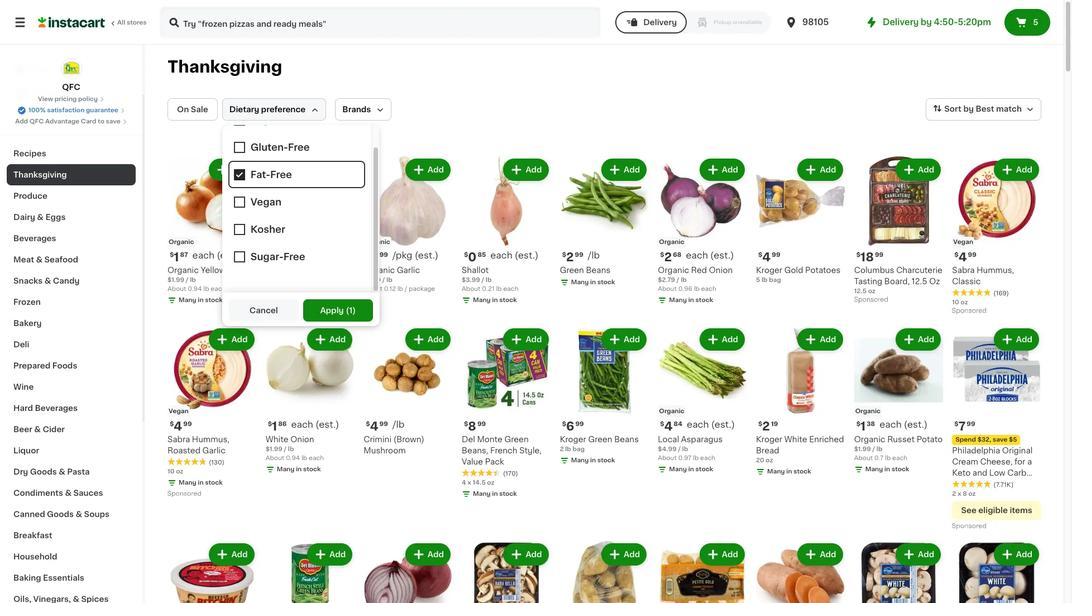 Task type: locate. For each thing, give the bounding box(es) containing it.
sabra
[[953, 266, 975, 274], [168, 436, 190, 444]]

$ 2 99
[[562, 251, 584, 263]]

each (est.) for shallot
[[491, 251, 539, 260]]

5
[[1034, 18, 1039, 26], [756, 277, 761, 283]]

1 vertical spatial x
[[958, 491, 962, 497]]

x for 8
[[468, 480, 471, 486]]

0 horizontal spatial thanksgiving
[[13, 171, 67, 179]]

in down the organic yellow onion $1.99 / lb about 0.94 lb each
[[198, 297, 204, 303]]

10 oz down roasted
[[168, 469, 183, 475]]

organic up $2.79
[[658, 266, 690, 274]]

0 vertical spatial goods
[[30, 468, 57, 476]]

/ inside organic red onion $2.79 / lb about 0.96 lb each
[[677, 277, 680, 283]]

& left eggs in the top left of the page
[[37, 213, 44, 221]]

many down 14.5
[[473, 491, 491, 497]]

/ down $ 1 87
[[186, 277, 189, 283]]

in down "white onion $1.99 / lb about 0.94 lb each"
[[296, 467, 302, 473]]

about inside the organic yellow onion $1.99 / lb about 0.94 lb each
[[168, 286, 186, 292]]

1 left 38
[[861, 421, 866, 433]]

about down $ 1 86
[[266, 456, 284, 462]]

1 horizontal spatial garlic
[[397, 266, 420, 274]]

0 99
[[370, 251, 388, 263]]

delivery inside the delivery button
[[644, 18, 677, 26]]

100% satisfaction guarantee button
[[17, 104, 125, 115]]

1 for yellow
[[174, 251, 179, 263]]

1 horizontal spatial /lb
[[588, 251, 600, 260]]

green inside del monte green beans, french style, value pack
[[505, 436, 529, 444]]

meat
[[13, 256, 34, 264]]

(est.) inside the '$0.85 each (estimated)' element
[[515, 251, 539, 260]]

each (est.) for $1.29 / lb
[[290, 251, 338, 260]]

/ inside $1.29 / lb about 0.89 lb each
[[284, 277, 286, 283]]

kroger inside kroger gold potatoes 5 lb bag
[[756, 266, 783, 274]]

beverages up cider on the bottom
[[35, 405, 78, 412]]

1 horizontal spatial qfc
[[62, 83, 80, 91]]

(est.) for $1.29 / lb
[[314, 251, 338, 260]]

1 horizontal spatial onion
[[291, 436, 314, 444]]

1 vertical spatial save
[[993, 437, 1008, 443]]

hard
[[13, 405, 33, 412]]

low
[[990, 470, 1006, 477]]

& right meat
[[36, 256, 43, 264]]

0 vertical spatial vegan
[[954, 239, 974, 245]]

by for delivery
[[921, 18, 932, 26]]

$ inside $ 18 99
[[857, 252, 861, 258]]

(est.) up $1.29 / lb about 0.89 lb each
[[314, 251, 338, 260]]

1 horizontal spatial delivery
[[883, 18, 919, 26]]

organic inside the organic yellow onion $1.99 / lb about 0.94 lb each
[[168, 266, 199, 274]]

many
[[571, 279, 589, 285], [179, 297, 196, 303], [473, 297, 491, 303], [277, 297, 295, 303], [670, 297, 687, 303], [571, 458, 589, 464], [277, 467, 295, 473], [670, 467, 687, 473], [866, 467, 884, 473], [768, 469, 785, 475], [179, 480, 196, 486], [473, 491, 491, 497]]

qfc down lists
[[29, 118, 44, 125]]

many down "0.97"
[[670, 467, 687, 473]]

beer & cider
[[13, 426, 65, 434]]

2 horizontal spatial onion
[[709, 266, 733, 274]]

about down $1.29
[[266, 286, 284, 292]]

99 inside $ 18 99
[[875, 252, 884, 258]]

/lb up (brown) at the left of page
[[393, 420, 405, 429]]

2 left the 19
[[763, 421, 770, 433]]

0 horizontal spatial hummus,
[[192, 436, 230, 444]]

1 horizontal spatial save
[[993, 437, 1008, 443]]

thanksgiving up produce
[[13, 171, 67, 179]]

/ right 0.12
[[405, 286, 407, 292]]

goods down condiments & sauces
[[47, 511, 74, 518]]

bag for green
[[573, 447, 585, 453]]

0 horizontal spatial 5
[[756, 277, 761, 283]]

goods for canned
[[47, 511, 74, 518]]

add qfc advantage card to save link
[[15, 117, 127, 126]]

each inside the organic yellow onion $1.99 / lb about 0.94 lb each
[[211, 286, 226, 292]]

(est.) up "white onion $1.99 / lb about 0.94 lb each"
[[316, 420, 339, 429]]

garlic inside sabra hummus, roasted garlic
[[203, 447, 226, 455]]

$0.85 each (estimated) element
[[462, 250, 551, 265]]

product group containing 6
[[560, 326, 649, 468]]

99 inside $ 8 99
[[478, 421, 486, 428]]

lists
[[31, 110, 51, 118]]

$ up spend
[[955, 421, 959, 428]]

sponsored badge image down see
[[953, 523, 987, 530]]

onion down $1.86 each (estimated) element
[[291, 436, 314, 444]]

1 horizontal spatial sabra
[[953, 266, 975, 274]]

None search field
[[160, 7, 601, 38]]

in down organic russet potato $1.99 / lb about 0.7 lb each
[[885, 467, 891, 473]]

qfc
[[62, 83, 80, 91], [29, 118, 44, 125]]

$ inside $ 7 99
[[955, 421, 959, 428]]

2 horizontal spatial green
[[589, 436, 613, 444]]

1 vertical spatial beans
[[615, 436, 639, 444]]

buy
[[31, 88, 47, 96]]

2 for $ 2 99
[[567, 251, 574, 263]]

4 left 84
[[665, 421, 673, 433]]

99 for spend $32, save $5
[[967, 421, 976, 428]]

each inside organic russet potato $1.99 / lb about 0.7 lb each
[[893, 456, 908, 462]]

0 horizontal spatial onion
[[228, 266, 251, 274]]

each right 0.21 at the top left of the page
[[504, 286, 519, 292]]

many down "white onion $1.99 / lb about 0.94 lb each"
[[277, 467, 295, 473]]

99 inside 0 99
[[380, 252, 388, 258]]

deli
[[13, 341, 29, 349]]

& for snacks
[[45, 277, 51, 285]]

2
[[567, 251, 574, 263], [665, 251, 672, 263], [763, 421, 770, 433], [560, 447, 564, 453], [953, 491, 957, 497]]

1 horizontal spatial bag
[[769, 277, 782, 283]]

cider
[[43, 426, 65, 434]]

1 vertical spatial beverages
[[35, 405, 78, 412]]

pricing
[[55, 96, 77, 102]]

(est.) inside $1.38 each (estimated) 'element'
[[904, 420, 928, 429]]

sabra for sabra hummus, classic
[[953, 266, 975, 274]]

4 x 14.5 oz
[[462, 480, 495, 486]]

lists link
[[7, 103, 136, 125]]

apply
[[320, 307, 344, 315]]

1 left the 15
[[272, 251, 277, 263]]

onion right yellow
[[228, 266, 251, 274]]

0 horizontal spatial save
[[106, 118, 121, 125]]

kroger inside kroger white enriched bread 20 oz
[[756, 436, 783, 444]]

beans down $2.99 per pound 'element' at the right top
[[586, 266, 611, 274]]

1 vertical spatial vegan
[[169, 409, 189, 415]]

10 oz down classic
[[953, 299, 969, 305]]

$ inside $ 2 19
[[759, 421, 763, 428]]

(est.) inside $2.68 each (estimated) 'element'
[[711, 251, 734, 260]]

about left 0.7
[[855, 456, 873, 462]]

1 horizontal spatial x
[[958, 491, 962, 497]]

2 white from the left
[[266, 436, 289, 444]]

1 horizontal spatial 12.5
[[912, 277, 928, 285]]

sabra hummus, roasted garlic
[[168, 436, 230, 455]]

0 horizontal spatial beans
[[586, 266, 611, 274]]

1 horizontal spatial 0
[[468, 251, 477, 263]]

0 vertical spatial qfc
[[62, 83, 80, 91]]

(est.) inside $1.86 each (estimated) element
[[316, 420, 339, 429]]

$ 1 86
[[268, 421, 287, 433]]

onion inside the organic yellow onion $1.99 / lb about 0.94 lb each
[[228, 266, 251, 274]]

oz inside columbus charcuterie tasting board, 12.5 oz 12.5 oz
[[869, 288, 876, 294]]

1 white from the left
[[785, 436, 808, 444]]

99 right 18 on the right
[[875, 252, 884, 258]]

kroger up bread
[[756, 436, 783, 444]]

0 horizontal spatial vegan
[[169, 409, 189, 415]]

7
[[959, 421, 966, 433]]

eligible
[[979, 507, 1008, 515]]

$5
[[1010, 437, 1018, 443]]

qfc link
[[61, 58, 82, 93]]

$1.99 down $ 1 86
[[266, 447, 283, 453]]

0 vertical spatial by
[[921, 18, 932, 26]]

99 inside $ 6 99
[[576, 421, 584, 428]]

hummus, inside sabra hummus, roasted garlic
[[192, 436, 230, 444]]

$1.99 for organic russet potato
[[855, 447, 871, 453]]

about down $ 1 87
[[168, 286, 186, 292]]

snacks
[[13, 277, 43, 285]]

1 vertical spatial 10 oz
[[168, 469, 183, 475]]

$ up classic
[[955, 252, 959, 258]]

$ inside '$4.99 per pound' 'element'
[[366, 421, 370, 428]]

99 inside $ 7 99
[[967, 421, 976, 428]]

4 up kroger gold potatoes 5 lb bag
[[763, 251, 771, 263]]

/lb for 2
[[588, 251, 600, 260]]

$1.99 inside organic russet potato $1.99 / lb about 0.7 lb each
[[855, 447, 871, 453]]

$
[[170, 252, 174, 258], [464, 252, 468, 258], [759, 252, 763, 258], [268, 252, 272, 258], [562, 252, 567, 258], [661, 252, 665, 258], [857, 252, 861, 258], [955, 252, 959, 258], [170, 421, 174, 428], [464, 421, 468, 428], [759, 421, 763, 428], [268, 421, 272, 428], [366, 421, 370, 428], [562, 421, 567, 428], [661, 421, 665, 428], [857, 421, 861, 428], [955, 421, 959, 428]]

1 horizontal spatial hummus,
[[977, 266, 1015, 274]]

cheese,
[[981, 458, 1013, 466]]

$ 4 99 for sabra hummus, roasted garlic
[[170, 421, 192, 433]]

0 vertical spatial hummus,
[[977, 266, 1015, 274]]

$ inside $ 8 99
[[464, 421, 468, 428]]

& for meat
[[36, 256, 43, 264]]

organic red onion $2.79 / lb about 0.96 lb each
[[658, 266, 733, 292]]

save left $5 at the right
[[993, 437, 1008, 443]]

sabra inside sabra hummus, roasted garlic
[[168, 436, 190, 444]]

/ up 0.21 at the top left of the page
[[482, 277, 484, 283]]

$0.99 per package (estimated) element
[[364, 250, 453, 265]]

columbus charcuterie tasting board, 12.5 oz 12.5 oz
[[855, 266, 943, 294]]

each (est.) inside the '$0.85 each (estimated)' element
[[491, 251, 539, 260]]

1 vertical spatial goods
[[47, 511, 74, 518]]

1 vertical spatial sabra
[[168, 436, 190, 444]]

stock down organic red onion $2.79 / lb about 0.96 lb each
[[696, 297, 714, 303]]

bag for gold
[[769, 277, 782, 283]]

0.97
[[679, 456, 692, 462]]

0 vertical spatial sabra
[[953, 266, 975, 274]]

bag inside kroger green beans 2 lb bag
[[573, 447, 585, 453]]

0.12
[[384, 286, 396, 292]]

(est.) for white onion
[[316, 420, 339, 429]]

(est.) up the potato
[[904, 420, 928, 429]]

package
[[409, 286, 435, 292]]

many down "0.89"
[[277, 297, 295, 303]]

& left 'sauces'
[[65, 489, 72, 497]]

4
[[763, 251, 771, 263], [959, 251, 967, 263], [174, 421, 182, 433], [370, 421, 379, 433], [665, 421, 673, 433], [462, 480, 466, 486]]

each (est.) inside $1.38 each (estimated) 'element'
[[880, 420, 928, 429]]

recipes link
[[7, 143, 136, 164]]

organic down $ 1 38
[[855, 436, 886, 444]]

/ inside "white onion $1.99 / lb about 0.94 lb each"
[[284, 447, 287, 453]]

0 vertical spatial garlic
[[397, 266, 420, 274]]

dietary preference button
[[222, 98, 326, 121]]

(est.) inside the $1.15 each (estimated) element
[[314, 251, 338, 260]]

10 down classic
[[953, 299, 960, 305]]

2 0 from the left
[[370, 251, 379, 263]]

in down kroger white enriched bread 20 oz at the bottom of the page
[[787, 469, 793, 475]]

qfc logo image
[[61, 58, 82, 79]]

hummus, up '(169)'
[[977, 266, 1015, 274]]

/lb inside $2.99 per pound 'element'
[[588, 251, 600, 260]]

onion for 1
[[228, 266, 251, 274]]

each (est.) inside the $1.15 each (estimated) element
[[290, 251, 338, 260]]

4 up crimini
[[370, 421, 379, 433]]

$ 4 84
[[661, 421, 683, 433]]

vegan
[[954, 239, 974, 245], [169, 409, 189, 415]]

0 horizontal spatial 10 oz
[[168, 469, 183, 475]]

0 horizontal spatial /lb
[[393, 420, 405, 429]]

$ 4 99 for kroger gold potatoes
[[759, 251, 781, 263]]

10 down roasted
[[168, 469, 175, 475]]

each inside "white onion $1.99 / lb about 0.94 lb each"
[[309, 456, 324, 462]]

2 x 8 oz
[[953, 491, 976, 497]]

each up yellow
[[193, 251, 215, 260]]

view pricing policy link
[[38, 95, 105, 104]]

french
[[491, 447, 518, 455]]

thanksgiving
[[168, 59, 282, 75], [13, 171, 67, 179]]

x for spend $32, save $5
[[958, 491, 962, 497]]

beans,
[[462, 447, 489, 455]]

1 horizontal spatial beans
[[615, 436, 639, 444]]

each inside organic red onion $2.79 / lb about 0.96 lb each
[[702, 286, 717, 292]]

many in stock down the organic yellow onion $1.99 / lb about 0.94 lb each
[[179, 297, 223, 303]]

$ inside $ 1 86
[[268, 421, 272, 428]]

each down asparagus on the bottom of the page
[[701, 456, 716, 462]]

10 oz for roasted
[[168, 469, 183, 475]]

99 up monte
[[478, 421, 486, 428]]

1 vertical spatial garlic
[[203, 447, 226, 455]]

1 horizontal spatial 0.94
[[286, 456, 300, 462]]

kroger inside kroger green beans 2 lb bag
[[560, 436, 587, 444]]

/lb inside '$4.99 per pound' 'element'
[[393, 420, 405, 429]]

each (est.) inside $2.68 each (estimated) 'element'
[[686, 251, 734, 260]]

0 horizontal spatial 12.5
[[855, 288, 867, 294]]

each right 86
[[291, 420, 313, 429]]

many in stock down 0.21 at the top left of the page
[[473, 297, 517, 303]]

$1.99 inside the organic yellow onion $1.99 / lb about 0.94 lb each
[[168, 277, 184, 283]]

0 vertical spatial 8
[[468, 421, 477, 433]]

1 vertical spatial 12.5
[[855, 288, 867, 294]]

garlic inside organic garlic $7.99 / lb about 0.12 lb / package
[[397, 266, 420, 274]]

each down yellow
[[211, 286, 226, 292]]

10 oz for classic
[[953, 299, 969, 305]]

white down $ 1 86
[[266, 436, 289, 444]]

on sale
[[177, 106, 208, 113]]

0 vertical spatial 0.94
[[188, 286, 202, 292]]

onion inside "white onion $1.99 / lb about 0.94 lb each"
[[291, 436, 314, 444]]

all stores link
[[38, 7, 147, 38]]

(est.) inside '$4.84 each (estimated)' element
[[712, 420, 735, 429]]

product group containing 7
[[953, 326, 1042, 533]]

0 vertical spatial 10 oz
[[953, 299, 969, 305]]

$1.99 inside "white onion $1.99 / lb about 0.94 lb each"
[[266, 447, 283, 453]]

1 vertical spatial /lb
[[393, 420, 405, 429]]

qfc up "view pricing policy" 'link'
[[62, 83, 80, 91]]

$1.99
[[168, 277, 184, 283], [266, 447, 283, 453], [855, 447, 871, 453]]

red
[[692, 266, 707, 274]]

sabra for sabra hummus, roasted garlic
[[168, 436, 190, 444]]

100% satisfaction guarantee
[[29, 107, 118, 113]]

bag
[[769, 277, 782, 283], [573, 447, 585, 453]]

brands button
[[335, 98, 392, 121]]

delivery
[[883, 18, 919, 26], [644, 18, 677, 26]]

best match
[[976, 105, 1022, 113]]

(est.) for organic garlic
[[415, 251, 439, 260]]

/ inside shallot $3.99 / lb about 0.21 lb each
[[482, 277, 484, 283]]

(est.) up shallot $3.99 / lb about 0.21 lb each
[[515, 251, 539, 260]]

meat & seafood
[[13, 256, 78, 264]]

0 horizontal spatial by
[[921, 18, 932, 26]]

1 horizontal spatial $1.99
[[266, 447, 283, 453]]

(7.71k)
[[994, 482, 1014, 488]]

10 oz
[[953, 299, 969, 305], [168, 469, 183, 475]]

essentials
[[43, 574, 84, 582]]

(est.) inside the $0.99 per package (estimated) element
[[415, 251, 439, 260]]

0 horizontal spatial 0
[[370, 251, 379, 263]]

1 vertical spatial 5
[[756, 277, 761, 283]]

0 horizontal spatial 0.94
[[188, 286, 202, 292]]

$1.99 for organic yellow onion
[[168, 277, 184, 283]]

1 left 87
[[174, 251, 179, 263]]

0 horizontal spatial x
[[468, 480, 471, 486]]

0 horizontal spatial delivery
[[644, 18, 677, 26]]

sabra inside sabra hummus, classic
[[953, 266, 975, 274]]

goods for dry
[[30, 468, 57, 476]]

85
[[478, 252, 486, 258]]

1 horizontal spatial white
[[785, 436, 808, 444]]

0 vertical spatial thanksgiving
[[168, 59, 282, 75]]

$ up columbus
[[857, 252, 861, 258]]

10
[[953, 299, 960, 305], [168, 469, 175, 475]]

$ inside $ 1 38
[[857, 421, 861, 428]]

1 horizontal spatial vegan
[[954, 239, 974, 245]]

sponsored badge image for columbus charcuterie tasting board, 12.5 oz
[[855, 297, 888, 303]]

1 horizontal spatial 5
[[1034, 18, 1039, 26]]

dry goods & pasta link
[[7, 461, 136, 483]]

$ left 86
[[268, 421, 272, 428]]

0 vertical spatial 10
[[953, 299, 960, 305]]

/ right $1.29
[[284, 277, 286, 283]]

each (est.) for white onion
[[291, 420, 339, 429]]

save right to
[[106, 118, 121, 125]]

sponsored badge image down classic
[[953, 308, 987, 314]]

/ up 0.12
[[383, 277, 385, 283]]

white inside kroger white enriched bread 20 oz
[[785, 436, 808, 444]]

advantage
[[45, 118, 79, 125]]

lb
[[190, 277, 196, 283], [486, 277, 492, 283], [762, 277, 768, 283], [288, 277, 294, 283], [387, 277, 393, 283], [681, 277, 687, 283], [204, 286, 209, 292], [496, 286, 502, 292], [302, 286, 307, 292], [398, 286, 403, 292], [694, 286, 700, 292], [288, 447, 294, 453], [566, 447, 571, 453], [683, 447, 689, 453], [877, 447, 883, 453], [302, 456, 307, 462], [693, 456, 699, 462], [886, 456, 891, 462]]

again
[[56, 88, 79, 96]]

1 vertical spatial hummus,
[[192, 436, 230, 444]]

1 horizontal spatial 8
[[963, 491, 968, 497]]

0 horizontal spatial qfc
[[29, 118, 44, 125]]

russet
[[888, 436, 915, 444]]

0 horizontal spatial sabra
[[168, 436, 190, 444]]

onion inside organic red onion $2.79 / lb about 0.96 lb each
[[709, 266, 733, 274]]

0 horizontal spatial bag
[[573, 447, 585, 453]]

oz inside kroger white enriched bread 20 oz
[[766, 458, 774, 464]]

organic up 84
[[659, 409, 685, 415]]

by inside field
[[964, 105, 974, 113]]

hummus, inside sabra hummus, classic
[[977, 266, 1015, 274]]

white
[[785, 436, 808, 444], [266, 436, 289, 444]]

0 horizontal spatial garlic
[[203, 447, 226, 455]]

satisfaction
[[47, 107, 85, 113]]

/ inside organic russet potato $1.99 / lb about 0.7 lb each
[[873, 447, 876, 453]]

sponsored badge image
[[855, 297, 888, 303], [953, 308, 987, 314], [168, 491, 201, 497], [953, 523, 987, 530]]

add qfc advantage card to save
[[15, 118, 121, 125]]

organic inside organic garlic $7.99 / lb about 0.12 lb / package
[[364, 266, 395, 274]]

organic down $ 1 87
[[168, 266, 199, 274]]

delivery inside delivery by 4:50-5:20pm link
[[883, 18, 919, 26]]

$1.99 down $ 1 38
[[855, 447, 871, 453]]

lb inside kroger green beans 2 lb bag
[[566, 447, 571, 453]]

1 vertical spatial qfc
[[29, 118, 44, 125]]

each (est.) for organic russet potato
[[880, 420, 928, 429]]

kroger down $ 6 99
[[560, 436, 587, 444]]

1 horizontal spatial by
[[964, 105, 974, 113]]

$ inside $ 2 99
[[562, 252, 567, 258]]

vegan for sabra hummus, roasted garlic
[[169, 409, 189, 415]]

kroger left gold
[[756, 266, 783, 274]]

0 horizontal spatial 10
[[168, 469, 175, 475]]

kroger
[[756, 266, 783, 274], [756, 436, 783, 444], [560, 436, 587, 444]]

each (est.) for local asparagus
[[687, 420, 735, 429]]

many in stock down "0.89"
[[277, 297, 321, 303]]

liquor
[[13, 447, 39, 455]]

product group
[[168, 156, 257, 307], [266, 156, 355, 307], [364, 156, 453, 294], [462, 156, 551, 307], [560, 156, 649, 289], [658, 156, 748, 307], [756, 156, 846, 285], [855, 156, 944, 306], [953, 156, 1042, 317], [168, 326, 257, 500], [266, 326, 355, 477], [364, 326, 453, 457], [462, 326, 551, 501], [560, 326, 649, 468], [658, 326, 748, 477], [756, 326, 846, 479], [855, 326, 944, 477], [953, 326, 1042, 533], [168, 542, 257, 603], [266, 542, 355, 603], [364, 542, 453, 603], [462, 542, 551, 603], [560, 542, 649, 603], [658, 542, 748, 603], [756, 542, 846, 603], [855, 542, 944, 603], [953, 542, 1042, 603]]

by for sort
[[964, 105, 974, 113]]

$ inside $ 2 68
[[661, 252, 665, 258]]

0 horizontal spatial white
[[266, 436, 289, 444]]

each (est.) inside $1.86 each (estimated) element
[[291, 420, 339, 429]]

add button
[[210, 160, 253, 180], [407, 160, 450, 180], [505, 160, 548, 180], [603, 160, 646, 180], [701, 160, 744, 180], [799, 160, 842, 180], [897, 160, 940, 180], [995, 160, 1039, 180], [210, 329, 253, 350], [308, 329, 352, 350], [407, 329, 450, 350], [505, 329, 548, 350], [603, 329, 646, 350], [701, 329, 744, 350], [799, 329, 842, 350], [897, 329, 940, 350], [995, 329, 1039, 350], [210, 545, 253, 565], [308, 545, 352, 565], [407, 545, 450, 565], [505, 545, 548, 565], [603, 545, 646, 565], [701, 545, 744, 565], [799, 545, 842, 565], [897, 545, 940, 565], [995, 545, 1039, 565]]

product group containing 18
[[855, 156, 944, 306]]

local
[[658, 436, 680, 444]]

(est.) right "/pkg"
[[415, 251, 439, 260]]

tasting
[[855, 277, 883, 285]]

stock down the organic yellow onion $1.99 / lb about 0.94 lb each
[[205, 297, 223, 303]]

each (est.) inside '$4.84 each (estimated)' element
[[687, 420, 735, 429]]

$ left the 15
[[268, 252, 272, 258]]

in down 0.96 on the top of page
[[689, 297, 694, 303]]

0 vertical spatial bag
[[769, 277, 782, 283]]

about inside organic russet potato $1.99 / lb about 0.7 lb each
[[855, 456, 873, 462]]

oz
[[930, 277, 941, 285]]

about inside $1.29 / lb about 0.89 lb each
[[266, 286, 284, 292]]

5 inside kroger gold potatoes 5 lb bag
[[756, 277, 761, 283]]

1 vertical spatial bag
[[573, 447, 585, 453]]

1 vertical spatial by
[[964, 105, 974, 113]]

0 vertical spatial 5
[[1034, 18, 1039, 26]]

organic garlic $7.99 / lb about 0.12 lb / package
[[364, 266, 435, 292]]

0 horizontal spatial green
[[505, 436, 529, 444]]

delivery for delivery by 4:50-5:20pm
[[883, 18, 919, 26]]

$1.38 each (estimated) element
[[855, 420, 944, 434]]

onion
[[228, 266, 251, 274], [709, 266, 733, 274], [291, 436, 314, 444]]

garlic up '(130)'
[[203, 447, 226, 455]]

2 horizontal spatial $1.99
[[855, 447, 871, 453]]

each right 85
[[491, 251, 513, 260]]

condiments
[[13, 489, 63, 497]]

each
[[193, 251, 215, 260], [491, 251, 513, 260], [290, 251, 312, 260], [686, 251, 708, 260], [211, 286, 226, 292], [504, 286, 519, 292], [309, 286, 324, 292], [702, 286, 717, 292], [291, 420, 313, 429], [687, 420, 709, 429], [880, 420, 902, 429], [309, 456, 324, 462], [701, 456, 716, 462], [893, 456, 908, 462]]

$1.99 down $ 1 87
[[168, 277, 184, 283]]

0 vertical spatial /lb
[[588, 251, 600, 260]]

breakfast link
[[7, 525, 136, 546]]

1 vertical spatial 0.94
[[286, 456, 300, 462]]

prepared
[[13, 362, 50, 370]]

about inside "white onion $1.99 / lb about 0.94 lb each"
[[266, 456, 284, 462]]

baking
[[13, 574, 41, 582]]

& inside 'link'
[[65, 489, 72, 497]]

canned goods & soups
[[13, 511, 110, 518]]

99 for kroger gold potatoes
[[772, 252, 781, 258]]

1 horizontal spatial 10 oz
[[953, 299, 969, 305]]

0 horizontal spatial $1.99
[[168, 277, 184, 283]]

2 down $ 6 99
[[560, 447, 564, 453]]

1 for russet
[[861, 421, 866, 433]]

4 left 14.5
[[462, 480, 466, 486]]

cream
[[953, 458, 979, 466]]

$ 4 99 for sabra hummus, classic
[[955, 251, 977, 263]]

(est.) inside $1.87 each (estimated) 'element'
[[217, 251, 241, 260]]

2 left 68
[[665, 251, 672, 263]]

lb inside kroger gold potatoes 5 lb bag
[[762, 277, 768, 283]]

dairy & eggs link
[[7, 207, 136, 228]]

many down 0.96 on the top of page
[[670, 297, 687, 303]]

1 horizontal spatial 10
[[953, 299, 960, 305]]

0 vertical spatial x
[[468, 480, 471, 486]]

1 vertical spatial 10
[[168, 469, 175, 475]]

(est.) for organic red onion
[[711, 251, 734, 260]]



Task type: vqa. For each thing, say whether or not it's contained in the screenshot.
search box
yes



Task type: describe. For each thing, give the bounding box(es) containing it.
frozen
[[13, 298, 41, 306]]

10 for sabra hummus, roasted garlic
[[168, 469, 175, 475]]

bakery
[[13, 320, 42, 327]]

99 for kroger green beans
[[576, 421, 584, 428]]

many down green beans
[[571, 279, 589, 285]]

view
[[38, 96, 53, 102]]

save inside product group
[[993, 437, 1008, 443]]

condiments & sauces link
[[7, 483, 136, 504]]

produce
[[13, 192, 47, 200]]

0.94 inside the organic yellow onion $1.99 / lb about 0.94 lb each
[[188, 286, 202, 292]]

sort
[[945, 105, 962, 113]]

(170)
[[503, 471, 518, 477]]

each inside $1.29 / lb about 0.89 lb each
[[309, 286, 324, 292]]

$ 1 15
[[268, 251, 285, 263]]

$1.15 each (estimated) element
[[266, 250, 355, 265]]

stock down '(130)'
[[205, 480, 223, 486]]

10 for sabra hummus, classic
[[953, 299, 960, 305]]

organic up 38
[[856, 409, 881, 415]]

classic
[[953, 277, 981, 285]]

in down 0.21 at the top left of the page
[[492, 297, 498, 303]]

$ inside $ 1 15
[[268, 252, 272, 258]]

green inside kroger green beans 2 lb bag
[[589, 436, 613, 444]]

oz down lifestyle
[[969, 491, 976, 497]]

stock down "white onion $1.99 / lb about 0.94 lb each"
[[303, 467, 321, 473]]

on sale button
[[168, 98, 218, 121]]

99 for columbus charcuterie tasting board, 12.5 oz
[[875, 252, 884, 258]]

1 horizontal spatial thanksgiving
[[168, 59, 282, 75]]

$2.68 each (estimated) element
[[658, 250, 748, 265]]

lifestyle
[[953, 481, 987, 488]]

original
[[1003, 447, 1033, 455]]

sale
[[191, 106, 208, 113]]

columbus
[[855, 266, 895, 274]]

canned goods & soups link
[[7, 504, 136, 525]]

apply ( 1 )
[[320, 307, 356, 315]]

hummus, for roasted
[[192, 436, 230, 444]]

1 for onion
[[272, 421, 277, 433]]

in down kroger green beans 2 lb bag
[[591, 458, 596, 464]]

& left soups
[[76, 511, 82, 518]]

kroger for 6
[[560, 436, 587, 444]]

$ 4 99 inside '$4.99 per pound' 'element'
[[366, 421, 388, 433]]

15
[[278, 252, 285, 258]]

onion for 2
[[709, 266, 733, 274]]

delivery for delivery
[[644, 18, 677, 26]]

0 vertical spatial 12.5
[[912, 277, 928, 285]]

$ inside $ 0 85
[[464, 252, 468, 258]]

stock down shallot $3.99 / lb about 0.21 lb each
[[500, 297, 517, 303]]

many down 0.7
[[866, 467, 884, 473]]

2 down lifestyle
[[953, 491, 957, 497]]

all stores
[[117, 20, 147, 26]]

$1.86 each (estimated) element
[[266, 420, 355, 434]]

1 right apply
[[349, 307, 353, 315]]

organic inside organic red onion $2.79 / lb about 0.96 lb each
[[658, 266, 690, 274]]

$ 7 99
[[955, 421, 976, 433]]

each (est.) for organic yellow onion
[[193, 251, 241, 260]]

many in stock down '(130)'
[[179, 480, 223, 486]]

/pkg
[[393, 251, 413, 260]]

0.96
[[679, 286, 693, 292]]

monte
[[477, 436, 503, 444]]

in down roasted
[[198, 480, 204, 486]]

(est.) for organic russet potato
[[904, 420, 928, 429]]

99 for sabra hummus, roasted garlic
[[183, 421, 192, 428]]

1 vertical spatial thanksgiving
[[13, 171, 67, 179]]

thanksgiving link
[[7, 164, 136, 185]]

1 horizontal spatial green
[[560, 266, 584, 274]]

2 for $ 2 19
[[763, 421, 770, 433]]

prepared foods link
[[7, 355, 136, 377]]

$ 8 99
[[464, 421, 486, 433]]

stock up apply
[[303, 297, 321, 303]]

many in stock down 14.5
[[473, 491, 517, 497]]

canned
[[13, 511, 45, 518]]

oz down classic
[[961, 299, 969, 305]]

many down 0.21 at the top left of the page
[[473, 297, 491, 303]]

& for condiments
[[65, 489, 72, 497]]

in down "0.97"
[[689, 467, 694, 473]]

0.89
[[286, 286, 300, 292]]

each up asparagus on the bottom of the page
[[687, 420, 709, 429]]

& for beer
[[34, 426, 41, 434]]

about inside "local asparagus $4.99 / lb about 0.97 lb each"
[[658, 456, 677, 462]]

a
[[1028, 458, 1033, 466]]

4 up roasted
[[174, 421, 182, 433]]

99 for sabra hummus, classic
[[969, 252, 977, 258]]

service type group
[[616, 11, 772, 34]]

many in stock down "0.97"
[[670, 467, 714, 473]]

0.94 inside "white onion $1.99 / lb about 0.94 lb each"
[[286, 456, 300, 462]]

green beans
[[560, 266, 611, 274]]

$4.99 per pound element
[[364, 420, 453, 434]]

99 inside 'element'
[[380, 421, 388, 428]]

about inside organic red onion $2.79 / lb about 0.96 lb each
[[658, 286, 677, 292]]

each (est.) for organic red onion
[[686, 251, 734, 260]]

0.7
[[875, 456, 884, 462]]

$4.84 each (estimated) element
[[658, 420, 748, 434]]

frozen link
[[7, 292, 136, 313]]

1 0 from the left
[[468, 251, 477, 263]]

/ inside the organic yellow onion $1.99 / lb about 0.94 lb each
[[186, 277, 189, 283]]

Best match Sort by field
[[926, 98, 1042, 121]]

guarantee
[[86, 107, 118, 113]]

stock down "local asparagus $4.99 / lb about 0.97 lb each"
[[696, 467, 714, 473]]

stock down organic russet potato $1.99 / lb about 0.7 lb each
[[892, 467, 910, 473]]

(130)
[[209, 460, 225, 466]]

$2.99 per pound element
[[560, 250, 649, 265]]

stock down kroger white enriched bread 20 oz at the bottom of the page
[[794, 469, 812, 475]]

2 for $ 2 68
[[665, 251, 672, 263]]

in down "0.89"
[[296, 297, 302, 303]]

stock down kroger green beans 2 lb bag
[[598, 458, 615, 464]]

wine link
[[7, 377, 136, 398]]

4 inside 'element'
[[370, 421, 379, 433]]

each right the 15
[[290, 251, 312, 260]]

instacart logo image
[[38, 16, 105, 29]]

sponsored badge image for sabra hummus, roasted garlic
[[168, 491, 201, 497]]

stock down green beans
[[598, 279, 615, 285]]

(est.) for shallot
[[515, 251, 539, 260]]

$ up roasted
[[170, 421, 174, 428]]

many down bread
[[768, 469, 785, 475]]

each inside shallot $3.99 / lb about 0.21 lb each
[[504, 286, 519, 292]]

dry
[[13, 468, 28, 476]]

1 vertical spatial 8
[[963, 491, 968, 497]]

kroger white enriched bread 20 oz
[[756, 436, 844, 464]]

Search field
[[161, 8, 600, 37]]

0 vertical spatial save
[[106, 118, 121, 125]]

(est.) for local asparagus
[[712, 420, 735, 429]]

meat & seafood link
[[7, 249, 136, 270]]

vegan for sabra hummus, classic
[[954, 239, 974, 245]]

$ 1 38
[[857, 421, 876, 433]]

98105 button
[[785, 7, 852, 38]]

many in stock down green beans
[[571, 279, 615, 285]]

$ inside $ 4 84
[[661, 421, 665, 428]]

buy it again
[[31, 88, 79, 96]]

about inside shallot $3.99 / lb about 0.21 lb each
[[462, 286, 481, 292]]

$7.99
[[364, 277, 381, 283]]

sponsored badge image for sabra hummus, classic
[[953, 308, 987, 314]]

bakery link
[[7, 313, 136, 334]]

product group containing 8
[[462, 326, 551, 501]]

and
[[973, 470, 988, 477]]

99 inside $ 2 99
[[575, 252, 584, 258]]

& left pasta
[[59, 468, 65, 476]]

in down green beans
[[591, 279, 596, 285]]

5 inside button
[[1034, 18, 1039, 26]]

condiments & sauces
[[13, 489, 103, 497]]

20
[[756, 458, 765, 464]]

bread
[[756, 447, 780, 455]]

organic up 87
[[169, 239, 194, 245]]

5:20pm
[[958, 18, 992, 26]]

about inside organic garlic $7.99 / lb about 0.12 lb / package
[[364, 286, 383, 292]]

household link
[[7, 546, 136, 568]]

many in stock down kroger green beans 2 lb bag
[[571, 458, 615, 464]]

value
[[462, 458, 483, 466]]

each inside "local asparagus $4.99 / lb about 0.97 lb each"
[[701, 456, 716, 462]]

pasta
[[67, 468, 90, 476]]

$ 2 68
[[661, 251, 682, 263]]

white inside "white onion $1.99 / lb about 0.94 lb each"
[[266, 436, 289, 444]]

shop
[[31, 65, 52, 73]]

kroger for 2
[[756, 436, 783, 444]]

beer
[[13, 426, 32, 434]]

$1.29
[[266, 277, 282, 283]]

dairy & eggs
[[13, 213, 66, 221]]

many in stock down 0.96 on the top of page
[[670, 297, 714, 303]]

& for dairy
[[37, 213, 44, 221]]

beans inside kroger green beans 2 lb bag
[[615, 436, 639, 444]]

snacks & candy
[[13, 277, 80, 285]]

$1.87 each (estimated) element
[[168, 250, 257, 265]]

organic inside organic russet potato $1.99 / lb about 0.7 lb each
[[855, 436, 886, 444]]

many down roasted
[[179, 480, 196, 486]]

$ inside $ 6 99
[[562, 421, 567, 428]]

0 vertical spatial beans
[[586, 266, 611, 274]]

deli link
[[7, 334, 136, 355]]

produce link
[[7, 185, 136, 207]]

hummus, for classic
[[977, 266, 1015, 274]]

(169)
[[994, 290, 1010, 296]]

board,
[[885, 277, 910, 285]]

organic russet potato $1.99 / lb about 0.7 lb each
[[855, 436, 943, 462]]

/ inside "local asparagus $4.99 / lb about 0.97 lb each"
[[678, 447, 681, 453]]

many in stock down "white onion $1.99 / lb about 0.94 lb each"
[[277, 467, 321, 473]]

oz down roasted
[[176, 469, 183, 475]]

breakfast
[[13, 532, 52, 540]]

$3.99
[[462, 277, 480, 283]]

philadelphia
[[953, 447, 1001, 455]]

policy
[[78, 96, 98, 102]]

99 for del monte green beans, french style, value pack
[[478, 421, 486, 428]]

asparagus
[[682, 436, 723, 444]]

organic up 68
[[659, 239, 685, 245]]

many down the organic yellow onion $1.99 / lb about 0.94 lb each
[[179, 297, 196, 303]]

stock down (170)
[[500, 491, 517, 497]]

in down 4 x 14.5 oz
[[492, 491, 498, 497]]

4 up classic
[[959, 251, 967, 263]]

2 inside kroger green beans 2 lb bag
[[560, 447, 564, 453]]

cancel
[[250, 307, 278, 315]]

many in stock down 0.7
[[866, 467, 910, 473]]

0 horizontal spatial 8
[[468, 421, 477, 433]]

/lb for 4
[[393, 420, 405, 429]]

many in stock down kroger white enriched bread 20 oz at the bottom of the page
[[768, 469, 812, 475]]

$ up kroger gold potatoes 5 lb bag
[[759, 252, 763, 258]]

each up the russet
[[880, 420, 902, 429]]

0 vertical spatial beverages
[[13, 235, 56, 242]]

$ 6 99
[[562, 421, 584, 433]]

(est.) for organic yellow onion
[[217, 251, 241, 260]]

4:50-
[[934, 18, 958, 26]]

local asparagus $4.99 / lb about 0.97 lb each
[[658, 436, 723, 462]]

organic yellow onion $1.99 / lb about 0.94 lb each
[[168, 266, 251, 292]]

organic up 0 99
[[365, 239, 390, 245]]

$ inside $ 1 87
[[170, 252, 174, 258]]

dry goods & pasta
[[13, 468, 90, 476]]

many down kroger green beans 2 lb bag
[[571, 458, 589, 464]]

spend
[[956, 437, 977, 443]]

each up red at the top of page
[[686, 251, 708, 260]]

oz right 14.5
[[487, 480, 495, 486]]

eggs
[[45, 213, 66, 221]]

0.21
[[482, 286, 495, 292]]

cancel button
[[229, 299, 299, 322]]



